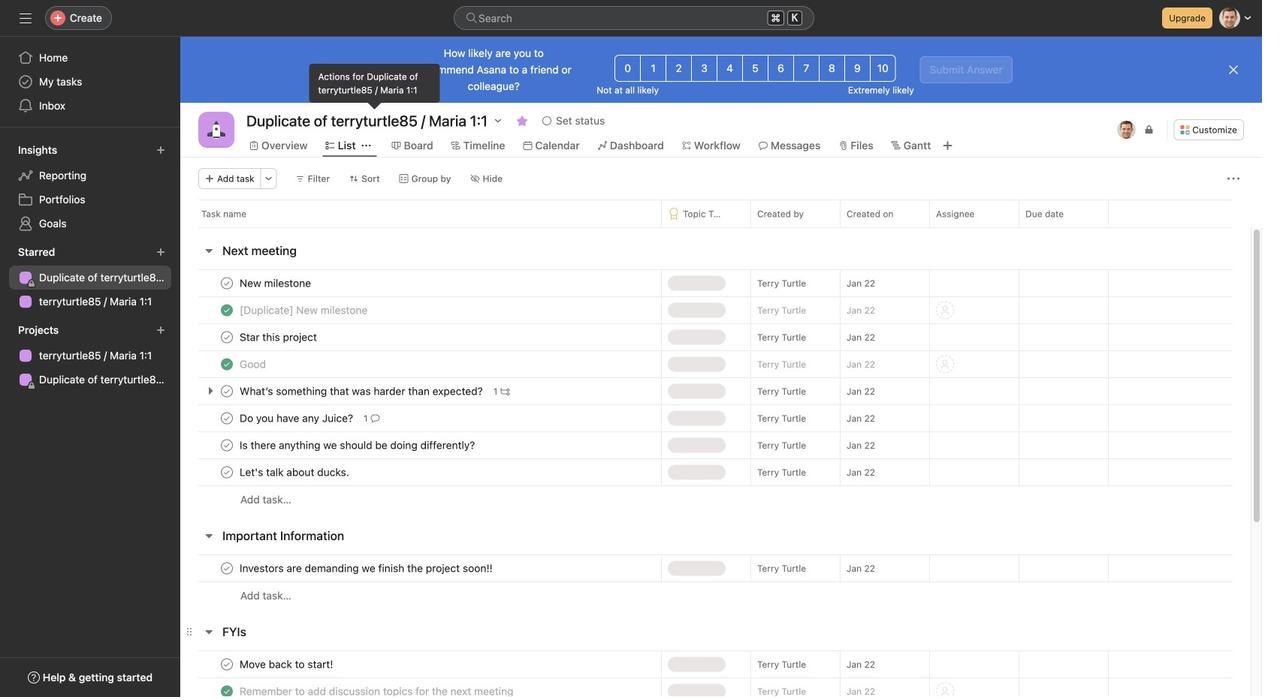 Task type: vqa. For each thing, say whether or not it's contained in the screenshot.
More actions icon
yes



Task type: describe. For each thing, give the bounding box(es) containing it.
move back to start! cell
[[180, 651, 661, 679]]

starred element
[[0, 239, 180, 317]]

is there anything we should be doing differently? cell
[[180, 432, 661, 460]]

expand subtask list for the task what's something that was harder than expected? image
[[204, 385, 216, 397]]

mark complete image for mark complete option within the what's something that was harder than expected? cell
[[218, 383, 236, 401]]

mark complete image for mark complete checkbox within new milestone cell
[[218, 275, 236, 293]]

Completed checkbox
[[218, 683, 236, 698]]

mark complete checkbox for task name text field inside the do you have any juice? cell
[[218, 410, 236, 428]]

rocket image
[[207, 121, 225, 139]]

good cell
[[180, 351, 661, 379]]

insights element
[[0, 137, 180, 239]]

1 comment image
[[371, 414, 380, 423]]

new milestone cell
[[180, 270, 661, 298]]

task name text field for [duplicate] new milestone cell
[[237, 303, 372, 318]]

new project or portfolio image
[[156, 326, 165, 335]]

hide sidebar image
[[20, 12, 32, 24]]

completed image
[[218, 356, 236, 374]]

mark complete checkbox inside what's something that was harder than expected? cell
[[218, 383, 236, 401]]

Search tasks, projects, and more text field
[[454, 6, 814, 30]]

global element
[[0, 37, 180, 127]]

1 collapse task list for this group image from the top
[[203, 245, 215, 257]]

mark complete checkbox inside move back to start! cell
[[218, 656, 236, 674]]

task name text field for investors are demanding we finish the project soon!! cell
[[237, 562, 497, 577]]

header important information tree grid
[[180, 555, 1251, 610]]

what's something that was harder than expected? cell
[[180, 378, 661, 406]]

new insights image
[[156, 146, 165, 155]]

mark complete image for task name text field in the star this project cell
[[218, 329, 236, 347]]

task name text field for mark complete checkbox within the move back to start! cell
[[237, 658, 338, 673]]

[duplicate] new milestone cell
[[180, 297, 661, 325]]

collapse task list for this group image
[[203, 530, 215, 542]]

mark complete image for mark complete option in let's talk about ducks. cell
[[218, 464, 236, 482]]



Task type: locate. For each thing, give the bounding box(es) containing it.
2 vertical spatial mark complete checkbox
[[218, 560, 236, 578]]

task name text field for remember to add discussion topics for the next meeting cell
[[237, 685, 518, 698]]

mark complete image inside star this project cell
[[218, 329, 236, 347]]

completed checkbox for good cell
[[218, 356, 236, 374]]

2 task name text field from the top
[[237, 303, 372, 318]]

1 mark complete image from the top
[[218, 329, 236, 347]]

1 completed image from the top
[[218, 302, 236, 320]]

1 vertical spatial completed checkbox
[[218, 356, 236, 374]]

remove from starred image
[[516, 115, 528, 127]]

mark complete image for mark complete option in the investors are demanding we finish the project soon!! cell
[[218, 560, 236, 578]]

completed checkbox for [duplicate] new milestone cell
[[218, 302, 236, 320]]

task name text field inside investors are demanding we finish the project soon!! cell
[[237, 562, 497, 577]]

Completed checkbox
[[218, 302, 236, 320], [218, 356, 236, 374]]

projects element
[[0, 317, 180, 395]]

header fyis tree grid
[[180, 651, 1251, 698]]

mark complete image for task name text box inside is there anything we should be doing differently? cell
[[218, 437, 236, 455]]

2 mark complete image from the top
[[218, 383, 236, 401]]

mark complete checkbox for let's talk about ducks. cell
[[218, 464, 236, 482]]

mark complete image
[[218, 275, 236, 293], [218, 383, 236, 401], [218, 410, 236, 428], [218, 464, 236, 482], [218, 560, 236, 578], [218, 656, 236, 674]]

more actions image
[[1228, 173, 1240, 185]]

0 vertical spatial mark complete checkbox
[[218, 383, 236, 401]]

4 task name text field from the top
[[237, 465, 354, 480]]

completed image
[[218, 302, 236, 320], [218, 683, 236, 698]]

6 mark complete image from the top
[[218, 656, 236, 674]]

mark complete image inside new milestone cell
[[218, 275, 236, 293]]

5 mark complete checkbox from the top
[[218, 656, 236, 674]]

1 mark complete image from the top
[[218, 275, 236, 293]]

5 task name text field from the top
[[237, 562, 497, 577]]

4 mark complete image from the top
[[218, 464, 236, 482]]

let's talk about ducks. cell
[[180, 459, 661, 487]]

2 completed image from the top
[[218, 683, 236, 698]]

task name text field inside let's talk about ducks. cell
[[237, 465, 354, 480]]

mark complete image for mark complete checkbox inside the do you have any juice? cell
[[218, 410, 236, 428]]

mark complete image
[[218, 329, 236, 347], [218, 437, 236, 455]]

tooltip
[[309, 64, 440, 107]]

completed checkbox inside [duplicate] new milestone cell
[[218, 302, 236, 320]]

task name text field for completed option in the good cell
[[237, 357, 270, 372]]

2 completed checkbox from the top
[[218, 356, 236, 374]]

mark complete checkbox inside do you have any juice? cell
[[218, 410, 236, 428]]

completed image inside remember to add discussion topics for the next meeting cell
[[218, 683, 236, 698]]

None radio
[[691, 55, 718, 82], [768, 55, 794, 82], [793, 55, 820, 82], [819, 55, 845, 82], [844, 55, 871, 82], [870, 55, 896, 82], [691, 55, 718, 82], [768, 55, 794, 82], [793, 55, 820, 82], [819, 55, 845, 82], [844, 55, 871, 82], [870, 55, 896, 82]]

Task name text field
[[237, 276, 316, 291], [237, 303, 372, 318], [237, 330, 322, 345], [237, 411, 358, 426], [237, 562, 497, 577], [237, 685, 518, 698]]

add items to starred image
[[156, 248, 165, 257]]

task name text field inside what's something that was harder than expected? cell
[[237, 384, 487, 399]]

task name text field for star this project cell
[[237, 330, 322, 345]]

mark complete image inside investors are demanding we finish the project soon!! cell
[[218, 560, 236, 578]]

mark complete image for mark complete checkbox within the move back to start! cell
[[218, 656, 236, 674]]

dismiss image
[[1228, 64, 1240, 76]]

task name text field inside [duplicate] new milestone cell
[[237, 303, 372, 318]]

1 task name text field from the top
[[237, 357, 270, 372]]

task name text field for new milestone cell
[[237, 276, 316, 291]]

mark complete image inside is there anything we should be doing differently? cell
[[218, 437, 236, 455]]

mark complete checkbox inside star this project cell
[[218, 329, 236, 347]]

cell inside header fyis tree grid
[[1019, 678, 1109, 698]]

task name text field inside good cell
[[237, 357, 270, 372]]

2 mark complete checkbox from the top
[[218, 329, 236, 347]]

mark complete checkbox inside is there anything we should be doing differently? cell
[[218, 437, 236, 455]]

more actions image
[[264, 174, 273, 183]]

star this project cell
[[180, 324, 661, 352]]

mark complete checkbox for investors are demanding we finish the project soon!! cell
[[218, 560, 236, 578]]

mark complete checkbox inside let's talk about ducks. cell
[[218, 464, 236, 482]]

mark complete checkbox for task name text field in the star this project cell
[[218, 329, 236, 347]]

task name text field inside new milestone cell
[[237, 276, 316, 291]]

5 task name text field from the top
[[237, 658, 338, 673]]

2 mark complete image from the top
[[218, 437, 236, 455]]

header next meeting tree grid
[[180, 270, 1251, 514]]

row
[[180, 200, 1262, 228], [198, 227, 1233, 228], [180, 270, 1251, 298], [180, 297, 1251, 325], [180, 324, 1251, 352], [180, 351, 1251, 379], [180, 378, 1251, 406], [180, 405, 1251, 433], [180, 432, 1251, 460], [180, 459, 1251, 487], [180, 486, 1251, 514], [180, 555, 1251, 583], [180, 582, 1251, 610], [180, 651, 1251, 679], [180, 678, 1251, 698]]

3 mark complete checkbox from the top
[[218, 410, 236, 428]]

3 task name text field from the top
[[237, 330, 322, 345]]

Mark complete checkbox
[[218, 275, 236, 293], [218, 329, 236, 347], [218, 410, 236, 428], [218, 437, 236, 455], [218, 656, 236, 674]]

completed checkbox inside good cell
[[218, 356, 236, 374]]

completed image for [duplicate] new milestone cell
[[218, 302, 236, 320]]

mark complete image inside move back to start! cell
[[218, 656, 236, 674]]

1 vertical spatial mark complete checkbox
[[218, 464, 236, 482]]

do you have any juice? cell
[[180, 405, 661, 433]]

3 mark complete image from the top
[[218, 410, 236, 428]]

task name text field inside star this project cell
[[237, 330, 322, 345]]

0 vertical spatial mark complete image
[[218, 329, 236, 347]]

task name text field for mark complete checkbox in the is there anything we should be doing differently? cell
[[237, 438, 480, 453]]

None radio
[[615, 55, 641, 82], [640, 55, 667, 82], [666, 55, 692, 82], [717, 55, 743, 82], [742, 55, 769, 82], [615, 55, 641, 82], [640, 55, 667, 82], [666, 55, 692, 82], [717, 55, 743, 82], [742, 55, 769, 82]]

collapse task list for this group image
[[203, 245, 215, 257], [203, 627, 215, 639]]

add tab image
[[942, 140, 954, 152]]

task name text field inside is there anything we should be doing differently? cell
[[237, 438, 480, 453]]

Mark complete checkbox
[[218, 383, 236, 401], [218, 464, 236, 482], [218, 560, 236, 578]]

mark complete image inside let's talk about ducks. cell
[[218, 464, 236, 482]]

2 task name text field from the top
[[237, 384, 487, 399]]

3 mark complete checkbox from the top
[[218, 560, 236, 578]]

remember to add discussion topics for the next meeting cell
[[180, 678, 661, 698]]

0 vertical spatial completed image
[[218, 302, 236, 320]]

completed image inside [duplicate] new milestone cell
[[218, 302, 236, 320]]

4 mark complete checkbox from the top
[[218, 437, 236, 455]]

2 collapse task list for this group image from the top
[[203, 627, 215, 639]]

2 mark complete checkbox from the top
[[218, 464, 236, 482]]

4 task name text field from the top
[[237, 411, 358, 426]]

task name text field inside move back to start! cell
[[237, 658, 338, 673]]

Task name text field
[[237, 357, 270, 372], [237, 384, 487, 399], [237, 438, 480, 453], [237, 465, 354, 480], [237, 658, 338, 673]]

task name text field inside do you have any juice? cell
[[237, 411, 358, 426]]

mark complete checkbox for task name text field within new milestone cell
[[218, 275, 236, 293]]

6 task name text field from the top
[[237, 685, 518, 698]]

mark complete checkbox inside investors are demanding we finish the project soon!! cell
[[218, 560, 236, 578]]

1 mark complete checkbox from the top
[[218, 383, 236, 401]]

completed image for remember to add discussion topics for the next meeting cell
[[218, 683, 236, 698]]

0 vertical spatial collapse task list for this group image
[[203, 245, 215, 257]]

1 vertical spatial completed image
[[218, 683, 236, 698]]

1 completed checkbox from the top
[[218, 302, 236, 320]]

task name text field for mark complete option in let's talk about ducks. cell
[[237, 465, 354, 480]]

0 vertical spatial completed checkbox
[[218, 302, 236, 320]]

3 task name text field from the top
[[237, 438, 480, 453]]

option group
[[615, 55, 896, 82]]

mark complete image inside do you have any juice? cell
[[218, 410, 236, 428]]

5 mark complete image from the top
[[218, 560, 236, 578]]

1 vertical spatial collapse task list for this group image
[[203, 627, 215, 639]]

task name text field for do you have any juice? cell
[[237, 411, 358, 426]]

None field
[[454, 6, 814, 30]]

cell
[[1019, 678, 1109, 698]]

1 mark complete checkbox from the top
[[218, 275, 236, 293]]

1 task name text field from the top
[[237, 276, 316, 291]]

task name text field inside remember to add discussion topics for the next meeting cell
[[237, 685, 518, 698]]

1 vertical spatial mark complete image
[[218, 437, 236, 455]]

mark complete checkbox inside new milestone cell
[[218, 275, 236, 293]]

investors are demanding we finish the project soon!! cell
[[180, 555, 661, 583]]



